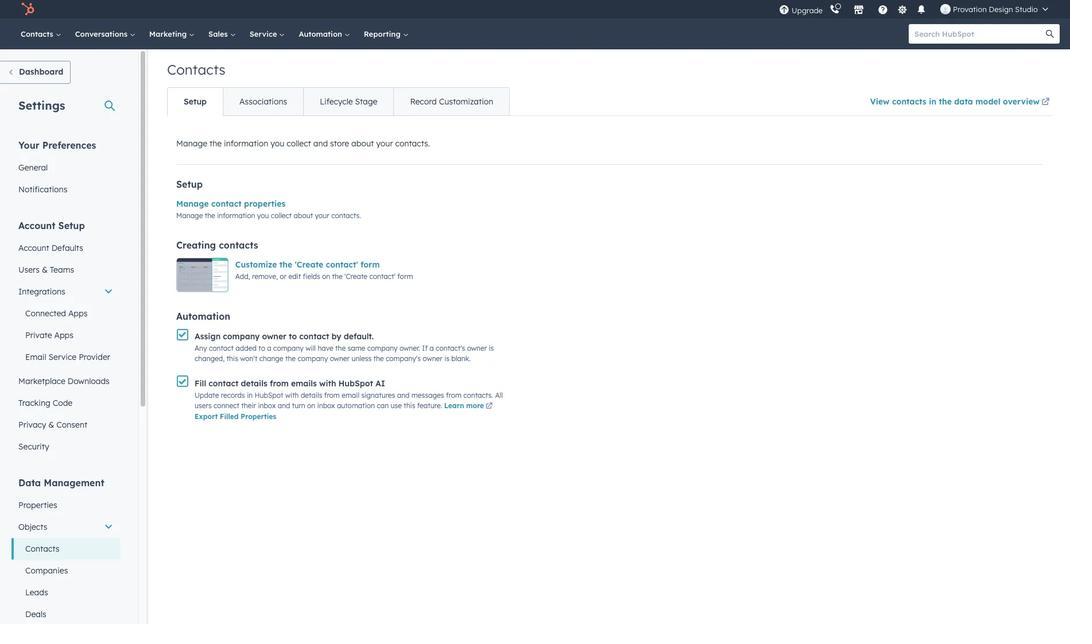 Task type: describe. For each thing, give the bounding box(es) containing it.
0 vertical spatial is
[[489, 344, 494, 353]]

manage the information you collect and store about your contacts.
[[176, 138, 430, 149]]

general
[[18, 162, 48, 173]]

hubspot image
[[21, 2, 34, 16]]

1 vertical spatial to
[[259, 344, 265, 353]]

0 vertical spatial you
[[271, 138, 284, 149]]

emails
[[291, 378, 317, 389]]

properties link
[[11, 494, 120, 516]]

your inside manage contact properties manage the information you collect about your contacts.
[[315, 211, 329, 220]]

manage for manage contact properties manage the information you collect about your contacts.
[[176, 199, 209, 209]]

0 horizontal spatial from
[[270, 378, 289, 389]]

creating
[[176, 239, 216, 251]]

email
[[342, 391, 359, 399]]

company up the company's
[[367, 344, 398, 353]]

code
[[53, 398, 72, 408]]

automation link
[[292, 18, 357, 49]]

won't
[[240, 354, 257, 363]]

properties inside data management element
[[18, 500, 57, 510]]

fill contact details from emails with hubspot ai
[[195, 378, 385, 389]]

private apps link
[[11, 324, 120, 346]]

remove,
[[252, 272, 278, 281]]

contacts for creating
[[219, 239, 258, 251]]

1 horizontal spatial your
[[376, 138, 393, 149]]

marketplaces image
[[854, 5, 864, 16]]

provider
[[79, 352, 110, 362]]

search image
[[1046, 30, 1054, 38]]

service link
[[243, 18, 292, 49]]

security
[[18, 442, 49, 452]]

2 a from the left
[[430, 344, 434, 353]]

0 vertical spatial contacts
[[21, 29, 56, 38]]

customize
[[235, 260, 277, 270]]

the down by
[[335, 344, 346, 353]]

records
[[221, 391, 245, 399]]

security link
[[11, 436, 120, 458]]

provation design studio button
[[934, 0, 1055, 18]]

teams
[[50, 265, 74, 275]]

1 horizontal spatial about
[[351, 138, 374, 149]]

0 horizontal spatial details
[[241, 378, 267, 389]]

preferences
[[42, 140, 96, 151]]

marketplace downloads
[[18, 376, 110, 386]]

link opens in a new window image for view contacts in the data model overview
[[1042, 98, 1050, 107]]

ai
[[375, 378, 385, 389]]

1 a from the left
[[267, 344, 271, 353]]

store
[[330, 138, 349, 149]]

changed,
[[195, 354, 225, 363]]

edit
[[288, 272, 301, 281]]

record
[[410, 96, 437, 107]]

1 horizontal spatial from
[[324, 391, 340, 399]]

notifications link
[[11, 179, 120, 200]]

Search HubSpot search field
[[909, 24, 1050, 44]]

you inside manage contact properties manage the information you collect about your contacts.
[[257, 211, 269, 220]]

connected
[[25, 308, 66, 319]]

0 vertical spatial information
[[224, 138, 268, 149]]

link opens in a new window image for learn more
[[486, 403, 493, 410]]

privacy & consent
[[18, 420, 87, 430]]

view contacts in the data model overview
[[870, 96, 1040, 107]]

company up change
[[273, 344, 304, 353]]

connected apps
[[25, 308, 88, 319]]

management
[[44, 477, 104, 489]]

learn
[[444, 401, 464, 410]]

leads link
[[11, 582, 120, 603]]

account defaults link
[[11, 237, 120, 259]]

the up or
[[280, 260, 292, 270]]

record customization link
[[394, 88, 510, 115]]

1 vertical spatial 'create
[[345, 272, 368, 281]]

marketplace downloads link
[[11, 370, 120, 392]]

objects
[[18, 522, 47, 532]]

in for the
[[929, 96, 937, 107]]

marketplaces button
[[847, 0, 871, 18]]

reporting
[[364, 29, 403, 38]]

turn
[[292, 401, 305, 410]]

hubspot inside "update records in hubspot with details from email signatures and messages from contacts. all users connect their inbox and turn on inbox automation can use this feature."
[[255, 391, 283, 399]]

use
[[391, 401, 402, 410]]

have
[[318, 344, 333, 353]]

settings link
[[895, 3, 910, 15]]

export
[[195, 412, 218, 421]]

1 vertical spatial contacts link
[[11, 538, 120, 560]]

information inside manage contact properties manage the information you collect about your contacts.
[[217, 211, 255, 220]]

this for contact
[[227, 354, 238, 363]]

0 horizontal spatial 'create
[[295, 260, 323, 270]]

1 horizontal spatial form
[[398, 272, 413, 281]]

contact's
[[436, 344, 465, 353]]

0 vertical spatial service
[[250, 29, 279, 38]]

update
[[195, 391, 219, 399]]

companies link
[[11, 560, 120, 582]]

signatures
[[361, 391, 395, 399]]

conversations
[[75, 29, 130, 38]]

conversations link
[[68, 18, 142, 49]]

owner down have
[[330, 354, 350, 363]]

3 manage from the top
[[176, 211, 203, 220]]

collect inside manage contact properties manage the information you collect about your contacts.
[[271, 211, 292, 220]]

help button
[[873, 0, 893, 18]]

provation
[[953, 5, 987, 14]]

the down setup link at the left top of page
[[210, 138, 222, 149]]

customize the 'create contact' form add, remove, or edit fields on the 'create contact' form
[[235, 260, 413, 281]]

0 vertical spatial contacts link
[[14, 18, 68, 49]]

customization
[[439, 96, 493, 107]]

0 vertical spatial and
[[313, 138, 328, 149]]

this for with
[[404, 401, 415, 410]]

deals link
[[11, 603, 120, 624]]

connected apps link
[[11, 303, 120, 324]]

blank.
[[451, 354, 471, 363]]

companies
[[25, 566, 68, 576]]

account defaults
[[18, 243, 83, 253]]

1 vertical spatial contact'
[[369, 272, 396, 281]]

0 vertical spatial with
[[319, 378, 336, 389]]

0 vertical spatial hubspot
[[339, 378, 373, 389]]

objects button
[[11, 516, 120, 538]]

company down will
[[298, 354, 328, 363]]

sales link
[[202, 18, 243, 49]]

notifications
[[18, 184, 67, 195]]

marketing
[[149, 29, 189, 38]]

export filled properties
[[195, 412, 276, 421]]

more
[[466, 401, 484, 410]]

messages
[[412, 391, 444, 399]]

the right fields
[[332, 272, 343, 281]]

downloads
[[68, 376, 110, 386]]

data management element
[[11, 477, 120, 624]]

calling icon image
[[830, 5, 840, 15]]

setup inside navigation
[[184, 96, 207, 107]]

fill
[[195, 378, 206, 389]]

marketplace
[[18, 376, 65, 386]]

2 inbox from the left
[[317, 401, 335, 410]]

owner.
[[400, 344, 420, 353]]

notifications button
[[912, 0, 931, 18]]

lifecycle stage
[[320, 96, 377, 107]]

consent
[[56, 420, 87, 430]]

general link
[[11, 157, 120, 179]]



Task type: locate. For each thing, give the bounding box(es) containing it.
about inside manage contact properties manage the information you collect about your contacts.
[[294, 211, 313, 220]]

0 horizontal spatial to
[[259, 344, 265, 353]]

this right the use
[[404, 401, 415, 410]]

the right change
[[285, 354, 296, 363]]

details up their
[[241, 378, 267, 389]]

link opens in a new window image inside learn more link
[[486, 403, 493, 410]]

1 vertical spatial and
[[397, 391, 410, 399]]

contacts inside view contacts in the data model overview link
[[892, 96, 927, 107]]

1 horizontal spatial a
[[430, 344, 434, 353]]

the inside manage contact properties manage the information you collect about your contacts.
[[205, 211, 215, 220]]

0 horizontal spatial &
[[42, 265, 48, 275]]

export filled properties button
[[195, 412, 276, 422]]

0 vertical spatial in
[[929, 96, 937, 107]]

manage for manage the information you collect and store about your contacts.
[[176, 138, 207, 149]]

any
[[195, 344, 207, 353]]

automation
[[299, 29, 344, 38], [176, 311, 230, 322]]

0 horizontal spatial contacts
[[219, 239, 258, 251]]

dashboard
[[19, 67, 63, 77]]

0 horizontal spatial service
[[49, 352, 76, 362]]

on inside customize the 'create contact' form add, remove, or edit fields on the 'create contact' form
[[322, 272, 330, 281]]

automation right service link
[[299, 29, 344, 38]]

1 horizontal spatial details
[[301, 391, 322, 399]]

contacts
[[21, 29, 56, 38], [167, 61, 226, 78], [25, 544, 59, 554]]

1 vertical spatial contacts.
[[331, 211, 361, 220]]

contacts up companies
[[25, 544, 59, 554]]

on inside "update records in hubspot with details from email signatures and messages from contacts. all users connect their inbox and turn on inbox automation can use this feature."
[[307, 401, 315, 410]]

form
[[361, 260, 380, 270], [398, 272, 413, 281]]

leads
[[25, 587, 48, 598]]

link opens in a new window image
[[1042, 96, 1050, 110]]

& right privacy
[[48, 420, 54, 430]]

model
[[976, 96, 1001, 107]]

1 vertical spatial details
[[301, 391, 322, 399]]

1 horizontal spatial in
[[929, 96, 937, 107]]

notifications image
[[916, 5, 927, 16]]

account up account defaults
[[18, 220, 55, 231]]

1 horizontal spatial contact'
[[369, 272, 396, 281]]

settings image
[[897, 5, 908, 15]]

a right if
[[430, 344, 434, 353]]

from left "emails"
[[270, 378, 289, 389]]

2 vertical spatial contacts.
[[463, 391, 493, 399]]

deals
[[25, 609, 46, 620]]

connect
[[214, 401, 239, 410]]

the right unless
[[373, 354, 384, 363]]

0 horizontal spatial hubspot
[[255, 391, 283, 399]]

0 vertical spatial to
[[289, 331, 297, 342]]

default.
[[344, 331, 374, 342]]

is
[[489, 344, 494, 353], [444, 354, 450, 363]]

this left won't
[[227, 354, 238, 363]]

details down "emails"
[[301, 391, 322, 399]]

in for hubspot
[[247, 391, 253, 399]]

0 vertical spatial 'create
[[295, 260, 323, 270]]

on right the turn
[[307, 401, 315, 410]]

contact'
[[326, 260, 358, 270], [369, 272, 396, 281]]

0 horizontal spatial your
[[315, 211, 329, 220]]

apps for private apps
[[54, 330, 74, 340]]

your
[[376, 138, 393, 149], [315, 211, 329, 220]]

the left data
[[939, 96, 952, 107]]

apps for connected apps
[[68, 308, 88, 319]]

contacts. inside "update records in hubspot with details from email signatures and messages from contacts. all users connect their inbox and turn on inbox automation can use this feature."
[[463, 391, 493, 399]]

1 vertical spatial automation
[[176, 311, 230, 322]]

1 vertical spatial contacts
[[167, 61, 226, 78]]

to left by
[[289, 331, 297, 342]]

contacts inside data management element
[[25, 544, 59, 554]]

about up customize the 'create contact' form link
[[294, 211, 313, 220]]

view
[[870, 96, 890, 107]]

in up their
[[247, 391, 253, 399]]

your up customize the 'create contact' form link
[[315, 211, 329, 220]]

this
[[227, 354, 238, 363], [404, 401, 415, 410]]

private apps
[[25, 330, 74, 340]]

automation up assign
[[176, 311, 230, 322]]

owner up change
[[262, 331, 287, 342]]

navigation containing setup
[[167, 87, 510, 116]]

0 vertical spatial this
[[227, 354, 238, 363]]

contacts link
[[14, 18, 68, 49], [11, 538, 120, 560]]

1 inbox from the left
[[258, 401, 276, 410]]

account for account setup
[[18, 220, 55, 231]]

1 horizontal spatial you
[[271, 138, 284, 149]]

change
[[259, 354, 283, 363]]

properties
[[244, 199, 286, 209]]

if
[[422, 344, 428, 353]]

& right users
[[42, 265, 48, 275]]

setup
[[184, 96, 207, 107], [176, 179, 203, 190], [58, 220, 85, 231]]

information
[[224, 138, 268, 149], [217, 211, 255, 220]]

0 horizontal spatial and
[[278, 401, 290, 410]]

service right sales link
[[250, 29, 279, 38]]

contacts link down hubspot link
[[14, 18, 68, 49]]

apps up email service provider link
[[54, 330, 74, 340]]

1 vertical spatial hubspot
[[255, 391, 283, 399]]

collect down 'properties'
[[271, 211, 292, 220]]

1 horizontal spatial inbox
[[317, 401, 335, 410]]

is down contact's
[[444, 354, 450, 363]]

2 account from the top
[[18, 243, 49, 253]]

your preferences element
[[11, 139, 120, 200]]

1 vertical spatial form
[[398, 272, 413, 281]]

0 horizontal spatial automation
[[176, 311, 230, 322]]

contact up records
[[209, 378, 239, 389]]

menu containing provation design studio
[[778, 0, 1056, 18]]

1 horizontal spatial hubspot
[[339, 378, 373, 389]]

1 vertical spatial with
[[285, 391, 299, 399]]

from up learn
[[446, 391, 462, 399]]

1 vertical spatial you
[[257, 211, 269, 220]]

1 vertical spatial on
[[307, 401, 315, 410]]

0 vertical spatial your
[[376, 138, 393, 149]]

hubspot up their
[[255, 391, 283, 399]]

settings
[[18, 98, 65, 113]]

'create right fields
[[345, 272, 368, 281]]

from left email
[[324, 391, 340, 399]]

1 horizontal spatial with
[[319, 378, 336, 389]]

in left data
[[929, 96, 937, 107]]

1 vertical spatial in
[[247, 391, 253, 399]]

learn more
[[444, 401, 484, 410]]

details inside "update records in hubspot with details from email signatures and messages from contacts. all users connect their inbox and turn on inbox automation can use this feature."
[[301, 391, 322, 399]]

& for users
[[42, 265, 48, 275]]

is right contact's
[[489, 344, 494, 353]]

0 vertical spatial automation
[[299, 29, 344, 38]]

0 horizontal spatial contact'
[[326, 260, 358, 270]]

service inside account setup element
[[49, 352, 76, 362]]

1 horizontal spatial and
[[313, 138, 328, 149]]

1 vertical spatial is
[[444, 354, 450, 363]]

you down associations
[[271, 138, 284, 149]]

integrations
[[18, 287, 65, 297]]

1 vertical spatial properties
[[18, 500, 57, 510]]

0 horizontal spatial form
[[361, 260, 380, 270]]

to
[[289, 331, 297, 342], [259, 344, 265, 353]]

1 horizontal spatial contacts
[[892, 96, 927, 107]]

a
[[267, 344, 271, 353], [430, 344, 434, 353]]

same
[[348, 344, 365, 353]]

users & teams
[[18, 265, 74, 275]]

1 vertical spatial &
[[48, 420, 54, 430]]

0 vertical spatial contacts
[[892, 96, 927, 107]]

0 vertical spatial properties
[[241, 412, 276, 421]]

you down 'properties'
[[257, 211, 269, 220]]

1 horizontal spatial automation
[[299, 29, 344, 38]]

owner down if
[[423, 354, 443, 363]]

1 horizontal spatial &
[[48, 420, 54, 430]]

help image
[[878, 5, 888, 16]]

menu
[[778, 0, 1056, 18]]

all
[[495, 391, 503, 399]]

your right the store
[[376, 138, 393, 149]]

owner
[[262, 331, 287, 342], [467, 344, 487, 353], [330, 354, 350, 363], [423, 354, 443, 363]]

properties inside button
[[241, 412, 276, 421]]

1 vertical spatial your
[[315, 211, 329, 220]]

0 horizontal spatial in
[[247, 391, 253, 399]]

account for account defaults
[[18, 243, 49, 253]]

associations
[[239, 96, 287, 107]]

apps
[[68, 308, 88, 319], [54, 330, 74, 340]]

0 vertical spatial contact'
[[326, 260, 358, 270]]

with inside "update records in hubspot with details from email signatures and messages from contacts. all users connect their inbox and turn on inbox automation can use this feature."
[[285, 391, 299, 399]]

contact up will
[[299, 331, 329, 342]]

contacts down hubspot link
[[21, 29, 56, 38]]

service
[[250, 29, 279, 38], [49, 352, 76, 362]]

inbox right their
[[258, 401, 276, 410]]

studio
[[1015, 5, 1038, 14]]

with down fill contact details from emails with hubspot ai
[[285, 391, 299, 399]]

fields
[[303, 272, 320, 281]]

service down the private apps link
[[49, 352, 76, 362]]

1 manage from the top
[[176, 138, 207, 149]]

filled
[[220, 412, 239, 421]]

properties down their
[[241, 412, 276, 421]]

0 vertical spatial collect
[[287, 138, 311, 149]]

0 vertical spatial on
[[322, 272, 330, 281]]

contacts link up companies
[[11, 538, 120, 560]]

0 vertical spatial manage
[[176, 138, 207, 149]]

contacts right the view
[[892, 96, 927, 107]]

tracking code
[[18, 398, 72, 408]]

information down associations link
[[224, 138, 268, 149]]

design
[[989, 5, 1013, 14]]

contacts
[[892, 96, 927, 107], [219, 239, 258, 251]]

setup link
[[168, 88, 223, 115]]

users
[[18, 265, 40, 275]]

contacts. inside manage contact properties manage the information you collect about your contacts.
[[331, 211, 361, 220]]

upgrade image
[[779, 5, 790, 15]]

associations link
[[223, 88, 303, 115]]

hubspot up email
[[339, 378, 373, 389]]

1 vertical spatial apps
[[54, 330, 74, 340]]

defaults
[[51, 243, 83, 253]]

link opens in a new window image inside view contacts in the data model overview link
[[1042, 98, 1050, 107]]

1 vertical spatial collect
[[271, 211, 292, 220]]

2 horizontal spatial and
[[397, 391, 410, 399]]

account setup
[[18, 220, 85, 231]]

2 vertical spatial setup
[[58, 220, 85, 231]]

hubspot
[[339, 378, 373, 389], [255, 391, 283, 399]]

navigation
[[167, 87, 510, 116]]

contact inside manage contact properties manage the information you collect about your contacts.
[[211, 199, 242, 209]]

0 horizontal spatial is
[[444, 354, 450, 363]]

0 horizontal spatial a
[[267, 344, 271, 353]]

collect left the store
[[287, 138, 311, 149]]

automation
[[337, 401, 375, 410]]

account setup element
[[11, 219, 120, 458]]

2 horizontal spatial contacts.
[[463, 391, 493, 399]]

0 horizontal spatial you
[[257, 211, 269, 220]]

contact left 'properties'
[[211, 199, 242, 209]]

tracking
[[18, 398, 50, 408]]

2 horizontal spatial from
[[446, 391, 462, 399]]

apps inside 'link'
[[68, 308, 88, 319]]

1 vertical spatial account
[[18, 243, 49, 253]]

information down manage contact properties link at top
[[217, 211, 255, 220]]

2 vertical spatial contacts
[[25, 544, 59, 554]]

1 vertical spatial about
[[294, 211, 313, 220]]

1 horizontal spatial contacts.
[[395, 138, 430, 149]]

customize the 'create contact' form link
[[235, 260, 380, 270]]

0 vertical spatial &
[[42, 265, 48, 275]]

the
[[939, 96, 952, 107], [210, 138, 222, 149], [205, 211, 215, 220], [280, 260, 292, 270], [332, 272, 343, 281], [335, 344, 346, 353], [285, 354, 296, 363], [373, 354, 384, 363]]

0 vertical spatial account
[[18, 220, 55, 231]]

link opens in a new window image
[[1042, 98, 1050, 107], [486, 401, 493, 412], [486, 403, 493, 410]]

assign company owner to contact by default. any contact added to a company will have the same company owner. if a contact's owner is changed, this won't change the company owner unless the company's owner is blank.
[[195, 331, 494, 363]]

account inside account defaults link
[[18, 243, 49, 253]]

1 vertical spatial information
[[217, 211, 255, 220]]

properties up objects
[[18, 500, 57, 510]]

can
[[377, 401, 389, 410]]

1 horizontal spatial 'create
[[345, 272, 368, 281]]

0 vertical spatial about
[[351, 138, 374, 149]]

company up the added
[[223, 331, 260, 342]]

sales
[[208, 29, 230, 38]]

inbox right the turn
[[317, 401, 335, 410]]

contacts up customize
[[219, 239, 258, 251]]

account up users
[[18, 243, 49, 253]]

2 manage from the top
[[176, 199, 209, 209]]

0 vertical spatial contacts.
[[395, 138, 430, 149]]

apps up the private apps link
[[68, 308, 88, 319]]

1 horizontal spatial service
[[250, 29, 279, 38]]

stage
[[355, 96, 377, 107]]

1 vertical spatial this
[[404, 401, 415, 410]]

0 vertical spatial form
[[361, 260, 380, 270]]

with right "emails"
[[319, 378, 336, 389]]

on right fields
[[322, 272, 330, 281]]

details
[[241, 378, 267, 389], [301, 391, 322, 399]]

this inside "update records in hubspot with details from email signatures and messages from contacts. all users connect their inbox and turn on inbox automation can use this feature."
[[404, 401, 415, 410]]

contact up changed, at bottom
[[209, 344, 234, 353]]

about right the store
[[351, 138, 374, 149]]

and left the turn
[[278, 401, 290, 410]]

and left the store
[[313, 138, 328, 149]]

in inside view contacts in the data model overview link
[[929, 96, 937, 107]]

and up the use
[[397, 391, 410, 399]]

0 horizontal spatial contacts.
[[331, 211, 361, 220]]

1 vertical spatial contacts
[[219, 239, 258, 251]]

collect
[[287, 138, 311, 149], [271, 211, 292, 220]]

manage contact properties manage the information you collect about your contacts.
[[176, 199, 361, 220]]

1 vertical spatial setup
[[176, 179, 203, 190]]

1 horizontal spatial on
[[322, 272, 330, 281]]

1 vertical spatial manage
[[176, 199, 209, 209]]

0 vertical spatial apps
[[68, 308, 88, 319]]

james peterson image
[[941, 4, 951, 14]]

owner up blank.
[[467, 344, 487, 353]]

with
[[319, 378, 336, 389], [285, 391, 299, 399]]

1 horizontal spatial to
[[289, 331, 297, 342]]

data
[[954, 96, 973, 107]]

to up change
[[259, 344, 265, 353]]

'create up fields
[[295, 260, 323, 270]]

email service provider link
[[11, 346, 120, 368]]

a up change
[[267, 344, 271, 353]]

0 horizontal spatial about
[[294, 211, 313, 220]]

0 vertical spatial setup
[[184, 96, 207, 107]]

or
[[280, 272, 287, 281]]

& for privacy
[[48, 420, 54, 430]]

your preferences
[[18, 140, 96, 151]]

contacts up setup link at the left top of page
[[167, 61, 226, 78]]

users & teams link
[[11, 259, 120, 281]]

1 horizontal spatial properties
[[241, 412, 276, 421]]

in inside "update records in hubspot with details from email signatures and messages from contacts. all users connect their inbox and turn on inbox automation can use this feature."
[[247, 391, 253, 399]]

search button
[[1040, 24, 1060, 44]]

you
[[271, 138, 284, 149], [257, 211, 269, 220]]

email
[[25, 352, 46, 362]]

0 horizontal spatial inbox
[[258, 401, 276, 410]]

this inside assign company owner to contact by default. any contact added to a company will have the same company owner. if a contact's owner is changed, this won't change the company owner unless the company's owner is blank.
[[227, 354, 238, 363]]

about
[[351, 138, 374, 149], [294, 211, 313, 220]]

the down manage contact properties link at top
[[205, 211, 215, 220]]

1 account from the top
[[18, 220, 55, 231]]

company's
[[386, 354, 421, 363]]

0 horizontal spatial this
[[227, 354, 238, 363]]

users
[[195, 401, 212, 410]]

contacts for view
[[892, 96, 927, 107]]

unless
[[352, 354, 372, 363]]

email service provider
[[25, 352, 110, 362]]



Task type: vqa. For each thing, say whether or not it's contained in the screenshot.
2
no



